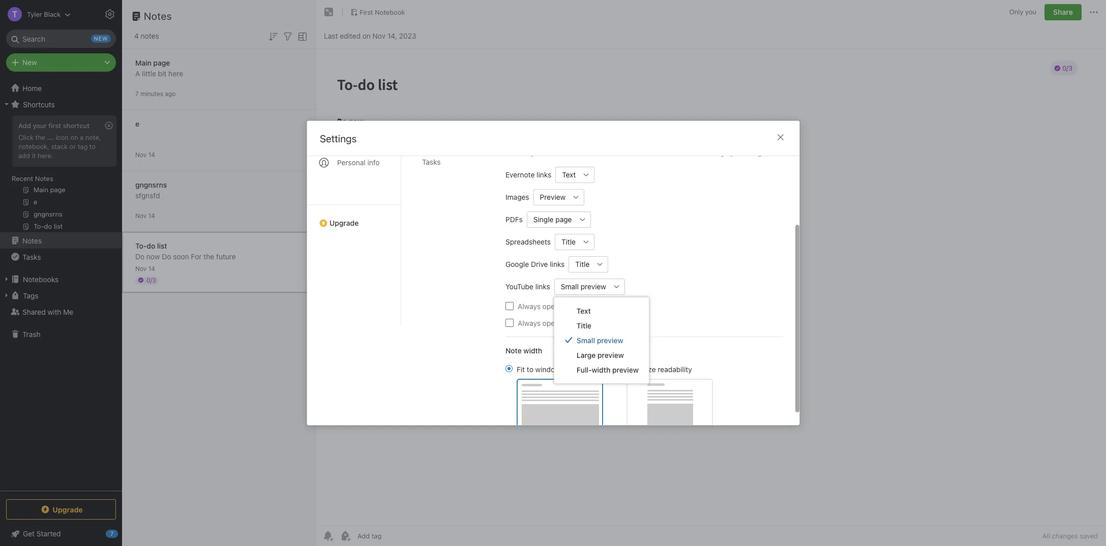 Task type: describe. For each thing, give the bounding box(es) containing it.
a little bit here
[[135, 69, 183, 78]]

add
[[18, 122, 31, 130]]

trash
[[22, 330, 41, 339]]

share button
[[1045, 4, 1082, 20]]

gngnsrns
[[135, 180, 167, 189]]

optimize readability
[[627, 365, 692, 374]]

3 nov 14 from the top
[[135, 265, 155, 273]]

1 vertical spatial upgrade
[[53, 506, 83, 514]]

evernote links
[[506, 170, 552, 179]]

open for always open external applications
[[543, 319, 559, 327]]

personal info
[[337, 158, 380, 167]]

always for always open external applications
[[518, 319, 541, 327]]

attachments.
[[643, 149, 683, 157]]

click
[[18, 133, 33, 141]]

shared with me
[[22, 308, 73, 316]]

recent
[[12, 175, 33, 183]]

home link
[[0, 80, 122, 96]]

title inside "dropdown list" menu
[[577, 321, 592, 330]]

title for spreadsheets
[[562, 238, 576, 246]]

home
[[22, 84, 42, 92]]

my
[[715, 149, 725, 157]]

note
[[506, 346, 522, 355]]

text inside button
[[562, 170, 576, 179]]

fit to window
[[517, 365, 560, 374]]

small preview inside button
[[561, 282, 606, 291]]

upgrade inside tab list
[[330, 219, 359, 227]]

views
[[570, 149, 587, 157]]

window
[[535, 365, 560, 374]]

first notebook
[[360, 8, 405, 16]]

option group containing fit to window
[[506, 364, 713, 429]]

new button
[[6, 53, 116, 72]]

full-
[[577, 366, 592, 374]]

minutes
[[141, 90, 163, 97]]

Fit to window radio
[[506, 365, 513, 372]]

drive
[[531, 260, 548, 269]]

default
[[546, 149, 568, 157]]

Note Editor text field
[[316, 49, 1107, 526]]

upgrade button inside tab list
[[307, 205, 401, 232]]

you
[[1026, 8, 1037, 16]]

the inside group
[[35, 133, 45, 141]]

dropdown list menu
[[555, 304, 650, 377]]

1 14 from the top
[[148, 151, 155, 159]]

Search text field
[[13, 30, 109, 48]]

tasks inside tab
[[422, 158, 441, 166]]

to-do list do now do soon for the future
[[135, 241, 236, 261]]

Optimize readability radio
[[616, 365, 623, 372]]

files
[[589, 302, 603, 311]]

sfgnsfd
[[135, 191, 160, 200]]

google drive links
[[506, 260, 565, 269]]

Choose default view option for Google Drive links field
[[569, 256, 609, 273]]

always open external applications
[[518, 319, 629, 327]]

for
[[191, 252, 202, 261]]

main
[[135, 58, 152, 67]]

new
[[599, 149, 612, 157]]

spreadsheets
[[506, 238, 551, 246]]

links left and
[[614, 149, 627, 157]]

1 nov 14 from the top
[[135, 151, 155, 159]]

small preview button
[[554, 279, 609, 295]]

notes
[[141, 32, 159, 40]]

large preview
[[577, 351, 625, 360]]

single
[[534, 215, 554, 224]]

now
[[147, 252, 160, 261]]

title button for spreadsheets
[[555, 234, 578, 250]]

personal
[[337, 158, 366, 167]]

text link
[[555, 304, 650, 318]]

a
[[135, 69, 140, 78]]

only you
[[1010, 8, 1037, 16]]

nov up 0/3
[[135, 265, 147, 273]]

your for default
[[531, 149, 544, 157]]

full-width preview
[[577, 366, 639, 374]]

notes inside group
[[35, 175, 53, 183]]

choose your default views for new links and attachments.
[[506, 149, 683, 157]]

title for google drive links
[[576, 260, 590, 269]]

0/3
[[147, 277, 156, 284]]

add a reminder image
[[322, 530, 334, 543]]

optimize
[[627, 365, 656, 374]]

nov down sfgnsfd
[[135, 212, 147, 220]]

text button
[[556, 167, 579, 183]]

links left text button
[[537, 170, 552, 179]]

expand notebooks image
[[3, 275, 11, 283]]

nov down the e
[[135, 151, 147, 159]]

tasks tab
[[414, 154, 489, 170]]

close image
[[775, 131, 787, 144]]

shortcuts button
[[0, 96, 122, 112]]

icon on a note, notebook, stack or tag to add it here.
[[18, 133, 101, 160]]

1 do from the left
[[135, 252, 145, 261]]

google
[[506, 260, 529, 269]]

0 horizontal spatial upgrade button
[[6, 500, 116, 520]]

only
[[1010, 8, 1024, 16]]

or
[[70, 142, 76, 151]]

list
[[157, 241, 167, 250]]

nov inside "note window" element
[[373, 31, 386, 40]]

14,
[[388, 31, 397, 40]]

first
[[360, 8, 373, 16]]

here
[[169, 69, 183, 78]]

7
[[135, 90, 139, 97]]

small preview link
[[555, 333, 650, 348]]

Choose default view option for Images field
[[533, 189, 585, 205]]

little
[[142, 69, 156, 78]]

2 14 from the top
[[148, 212, 155, 220]]

notebook,
[[18, 142, 49, 151]]

all changes saved
[[1043, 532, 1099, 540]]

Choose default view option for PDFs field
[[527, 211, 591, 228]]



Task type: locate. For each thing, give the bounding box(es) containing it.
single page button
[[527, 211, 575, 228]]

title button for google drive links
[[569, 256, 592, 273]]

1 vertical spatial your
[[531, 149, 544, 157]]

first notebook button
[[347, 5, 409, 19]]

small preview down choose default view option for google drive links field
[[561, 282, 606, 291]]

1 always from the top
[[518, 302, 541, 311]]

2 always from the top
[[518, 319, 541, 327]]

width inside "dropdown list" menu
[[592, 366, 611, 374]]

e
[[135, 119, 139, 128]]

1 horizontal spatial text
[[577, 307, 591, 315]]

1 vertical spatial upgrade button
[[6, 500, 116, 520]]

0 vertical spatial nov 14
[[135, 151, 155, 159]]

do down to-
[[135, 252, 145, 261]]

nov 14
[[135, 151, 155, 159], [135, 212, 155, 220], [135, 265, 155, 273]]

external down always open external files on the bottom
[[561, 319, 587, 327]]

to down note, at the left
[[90, 142, 96, 151]]

to-
[[135, 241, 147, 250]]

share
[[1054, 8, 1074, 16]]

soon
[[173, 252, 189, 261]]

page right single
[[556, 215, 572, 224]]

1 vertical spatial small preview
[[577, 336, 624, 345]]

0 vertical spatial 14
[[148, 151, 155, 159]]

last
[[324, 31, 338, 40]]

width down large preview link
[[592, 366, 611, 374]]

what
[[685, 149, 702, 157]]

choose
[[506, 149, 529, 157]]

always for always open external files
[[518, 302, 541, 311]]

external up always open external applications
[[561, 302, 587, 311]]

future
[[216, 252, 236, 261]]

shared with me link
[[0, 304, 122, 320]]

0 horizontal spatial text
[[562, 170, 576, 179]]

Always open external applications checkbox
[[506, 319, 514, 327]]

group
[[0, 112, 122, 237]]

page for single page
[[556, 215, 572, 224]]

0 vertical spatial always
[[518, 302, 541, 311]]

here.
[[38, 152, 53, 160]]

1 horizontal spatial page
[[556, 215, 572, 224]]

are
[[703, 149, 714, 157]]

on left a
[[70, 133, 78, 141]]

notes inside 'link'
[[22, 236, 42, 245]]

preview up files at the bottom right of page
[[581, 282, 606, 291]]

on inside "note window" element
[[363, 31, 371, 40]]

tag
[[78, 142, 88, 151]]

1 external from the top
[[561, 302, 587, 311]]

option group
[[506, 364, 713, 429]]

0 vertical spatial notes
[[144, 10, 172, 22]]

always right always open external files checkbox
[[518, 302, 541, 311]]

page up bit
[[153, 58, 170, 67]]

icon
[[56, 133, 69, 141]]

1 horizontal spatial do
[[162, 252, 171, 261]]

4
[[134, 32, 139, 40]]

full-width preview link
[[555, 363, 650, 377]]

7 minutes ago
[[135, 90, 176, 97]]

your inside tree
[[33, 122, 47, 130]]

1 vertical spatial page
[[556, 215, 572, 224]]

the inside to-do list do now do soon for the future
[[204, 252, 214, 261]]

add your first shortcut
[[18, 122, 90, 130]]

0 vertical spatial text
[[562, 170, 576, 179]]

14 down sfgnsfd
[[148, 212, 155, 220]]

small up large
[[577, 336, 596, 345]]

text inside "dropdown list" menu
[[577, 307, 591, 315]]

info
[[367, 158, 380, 167]]

tree
[[0, 80, 122, 491]]

14
[[148, 151, 155, 159], [148, 212, 155, 220], [148, 265, 155, 273]]

changes
[[1053, 532, 1079, 540]]

tags button
[[0, 288, 122, 304]]

title button up small preview button
[[569, 256, 592, 273]]

Choose default view option for Evernote links field
[[556, 167, 595, 183]]

0 horizontal spatial your
[[33, 122, 47, 130]]

2 do from the left
[[162, 252, 171, 261]]

width for note
[[524, 346, 542, 355]]

1 vertical spatial nov 14
[[135, 212, 155, 220]]

1 vertical spatial on
[[70, 133, 78, 141]]

0 vertical spatial external
[[561, 302, 587, 311]]

tab list
[[307, 57, 401, 326]]

settings
[[320, 133, 357, 145]]

small up always open external files on the bottom
[[561, 282, 579, 291]]

recent notes
[[12, 175, 53, 183]]

notes up tasks button
[[22, 236, 42, 245]]

0 vertical spatial page
[[153, 58, 170, 67]]

0 vertical spatial title button
[[555, 234, 578, 250]]

1 vertical spatial text
[[577, 307, 591, 315]]

notes inside note list element
[[144, 10, 172, 22]]

links down drive
[[535, 282, 550, 291]]

0 vertical spatial open
[[543, 302, 559, 311]]

tree containing home
[[0, 80, 122, 491]]

0 horizontal spatial page
[[153, 58, 170, 67]]

1 vertical spatial 14
[[148, 212, 155, 220]]

1 vertical spatial open
[[543, 319, 559, 327]]

ago
[[165, 90, 176, 97]]

to
[[90, 142, 96, 151], [527, 365, 534, 374]]

youtube links
[[506, 282, 550, 291]]

settings image
[[104, 8, 116, 20]]

group containing add your first shortcut
[[0, 112, 122, 237]]

text
[[562, 170, 576, 179], [577, 307, 591, 315]]

0 vertical spatial upgrade
[[330, 219, 359, 227]]

the right for at left
[[204, 252, 214, 261]]

last edited on nov 14, 2023
[[324, 31, 416, 40]]

always right always open external applications checkbox
[[518, 319, 541, 327]]

1 vertical spatial tasks
[[22, 253, 41, 261]]

open down always open external files on the bottom
[[543, 319, 559, 327]]

note width
[[506, 346, 542, 355]]

1 horizontal spatial on
[[363, 31, 371, 40]]

title link
[[555, 318, 650, 333]]

1 vertical spatial notes
[[35, 175, 53, 183]]

0 horizontal spatial upgrade
[[53, 506, 83, 514]]

0 vertical spatial tasks
[[422, 158, 441, 166]]

your up click the ...
[[33, 122, 47, 130]]

new
[[22, 58, 37, 67]]

14 up gngnsrns
[[148, 151, 155, 159]]

and
[[629, 149, 641, 157]]

on inside the icon on a note, notebook, stack or tag to add it here.
[[70, 133, 78, 141]]

tasks inside button
[[22, 253, 41, 261]]

None search field
[[13, 30, 109, 48]]

small preview inside "dropdown list" menu
[[577, 336, 624, 345]]

options?
[[727, 149, 754, 157]]

preview button
[[533, 189, 568, 205]]

your
[[33, 122, 47, 130], [531, 149, 544, 157]]

open up always open external applications
[[543, 302, 559, 311]]

large preview link
[[555, 348, 650, 363]]

1 vertical spatial small
[[577, 336, 596, 345]]

shared
[[22, 308, 46, 316]]

0 horizontal spatial to
[[90, 142, 96, 151]]

2 nov 14 from the top
[[135, 212, 155, 220]]

2 external from the top
[[561, 319, 587, 327]]

1 open from the top
[[543, 302, 559, 311]]

tags
[[23, 291, 38, 300]]

preview up full-width preview on the right bottom of page
[[598, 351, 625, 360]]

0 horizontal spatial on
[[70, 133, 78, 141]]

nov left 14,
[[373, 31, 386, 40]]

2 vertical spatial nov 14
[[135, 265, 155, 273]]

1 horizontal spatial the
[[204, 252, 214, 261]]

title inside choose default view option for google drive links field
[[576, 260, 590, 269]]

2 vertical spatial title
[[577, 321, 592, 330]]

preview
[[581, 282, 606, 291], [598, 336, 624, 345], [598, 351, 625, 360], [613, 366, 639, 374]]

1 vertical spatial title button
[[569, 256, 592, 273]]

page for main page
[[153, 58, 170, 67]]

page inside button
[[556, 215, 572, 224]]

on
[[363, 31, 371, 40], [70, 133, 78, 141]]

page inside note list element
[[153, 58, 170, 67]]

first
[[48, 122, 61, 130]]

1 vertical spatial title
[[576, 260, 590, 269]]

the left ...
[[35, 133, 45, 141]]

1 vertical spatial always
[[518, 319, 541, 327]]

2 vertical spatial notes
[[22, 236, 42, 245]]

0 vertical spatial to
[[90, 142, 96, 151]]

preview up large preview link
[[598, 336, 624, 345]]

to right "fit"
[[527, 365, 534, 374]]

external for applications
[[561, 319, 587, 327]]

external for files
[[561, 302, 587, 311]]

title up small preview button
[[576, 260, 590, 269]]

for
[[589, 149, 597, 157]]

single page
[[534, 215, 572, 224]]

title button down single page field
[[555, 234, 578, 250]]

notes right the "recent" at the left of page
[[35, 175, 53, 183]]

1 horizontal spatial to
[[527, 365, 534, 374]]

note list element
[[122, 0, 316, 547]]

add tag image
[[339, 530, 352, 543]]

0 vertical spatial width
[[524, 346, 542, 355]]

pdfs
[[506, 215, 523, 224]]

width for full-
[[592, 366, 611, 374]]

open for always open external files
[[543, 302, 559, 311]]

notes link
[[0, 233, 122, 249]]

tab list containing personal info
[[307, 57, 401, 326]]

shortcuts
[[23, 100, 55, 109]]

0 vertical spatial your
[[33, 122, 47, 130]]

group inside tree
[[0, 112, 122, 237]]

title inside choose default view option for spreadsheets field
[[562, 238, 576, 246]]

always open external files
[[518, 302, 603, 311]]

a
[[80, 133, 84, 141]]

nov
[[373, 31, 386, 40], [135, 151, 147, 159], [135, 212, 147, 220], [135, 265, 147, 273]]

expand tags image
[[3, 292, 11, 300]]

bit
[[158, 69, 167, 78]]

Choose default view option for Spreadsheets field
[[555, 234, 595, 250]]

title
[[562, 238, 576, 246], [576, 260, 590, 269], [577, 321, 592, 330]]

...
[[47, 133, 54, 141]]

expand note image
[[323, 6, 335, 18]]

0 vertical spatial the
[[35, 133, 45, 141]]

0 vertical spatial title
[[562, 238, 576, 246]]

tasks button
[[0, 249, 122, 265]]

1 vertical spatial width
[[592, 366, 611, 374]]

0 horizontal spatial tasks
[[22, 253, 41, 261]]

1 horizontal spatial your
[[531, 149, 544, 157]]

0 horizontal spatial the
[[35, 133, 45, 141]]

title down files at the bottom right of page
[[577, 321, 592, 330]]

notebooks link
[[0, 271, 122, 288]]

note window element
[[316, 0, 1107, 547]]

3 14 from the top
[[148, 265, 155, 273]]

preview
[[540, 193, 566, 202]]

1 vertical spatial the
[[204, 252, 214, 261]]

trash link
[[0, 326, 122, 343]]

0 horizontal spatial do
[[135, 252, 145, 261]]

2 open from the top
[[543, 319, 559, 327]]

nov 14 down sfgnsfd
[[135, 212, 155, 220]]

me
[[63, 308, 73, 316]]

your left default
[[531, 149, 544, 157]]

youtube
[[506, 282, 534, 291]]

nov 14 up 0/3
[[135, 265, 155, 273]]

text up always open external applications
[[577, 307, 591, 315]]

your for first
[[33, 122, 47, 130]]

width right note on the bottom of page
[[524, 346, 542, 355]]

Always open external files checkbox
[[506, 302, 514, 310]]

do
[[135, 252, 145, 261], [162, 252, 171, 261]]

1 horizontal spatial upgrade button
[[307, 205, 401, 232]]

click the ...
[[18, 133, 54, 141]]

14 up 0/3
[[148, 265, 155, 273]]

all
[[1043, 532, 1051, 540]]

0 vertical spatial on
[[363, 31, 371, 40]]

on right edited
[[363, 31, 371, 40]]

0 vertical spatial small
[[561, 282, 579, 291]]

1 vertical spatial to
[[527, 365, 534, 374]]

to inside the icon on a note, notebook, stack or tag to add it here.
[[90, 142, 96, 151]]

nov 14 up gngnsrns
[[135, 151, 155, 159]]

add
[[18, 152, 30, 160]]

1 horizontal spatial width
[[592, 366, 611, 374]]

saved
[[1081, 532, 1099, 540]]

stack
[[51, 142, 68, 151]]

do
[[147, 241, 155, 250]]

preview inside button
[[581, 282, 606, 291]]

notes up the notes
[[144, 10, 172, 22]]

small preview
[[561, 282, 606, 291], [577, 336, 624, 345]]

small inside "dropdown list" menu
[[577, 336, 596, 345]]

2 vertical spatial 14
[[148, 265, 155, 273]]

preview down large preview link
[[613, 366, 639, 374]]

links right drive
[[550, 260, 565, 269]]

0 vertical spatial upgrade button
[[307, 205, 401, 232]]

small inside button
[[561, 282, 579, 291]]

Choose default view option for YouTube links field
[[554, 279, 625, 295]]

note,
[[85, 133, 101, 141]]

large
[[577, 351, 596, 360]]

notebooks
[[23, 275, 59, 284]]

title down single page field
[[562, 238, 576, 246]]

open
[[543, 302, 559, 311], [543, 319, 559, 327]]

readability
[[658, 365, 692, 374]]

1 vertical spatial external
[[561, 319, 587, 327]]

shortcut
[[63, 122, 90, 130]]

0 horizontal spatial width
[[524, 346, 542, 355]]

small preview up the large preview
[[577, 336, 624, 345]]

text down views
[[562, 170, 576, 179]]

1 horizontal spatial upgrade
[[330, 219, 359, 227]]

0 vertical spatial small preview
[[561, 282, 606, 291]]

1 horizontal spatial tasks
[[422, 158, 441, 166]]

do down list at the left of page
[[162, 252, 171, 261]]

to inside option group
[[527, 365, 534, 374]]



Task type: vqa. For each thing, say whether or not it's contained in the screenshot.
here
yes



